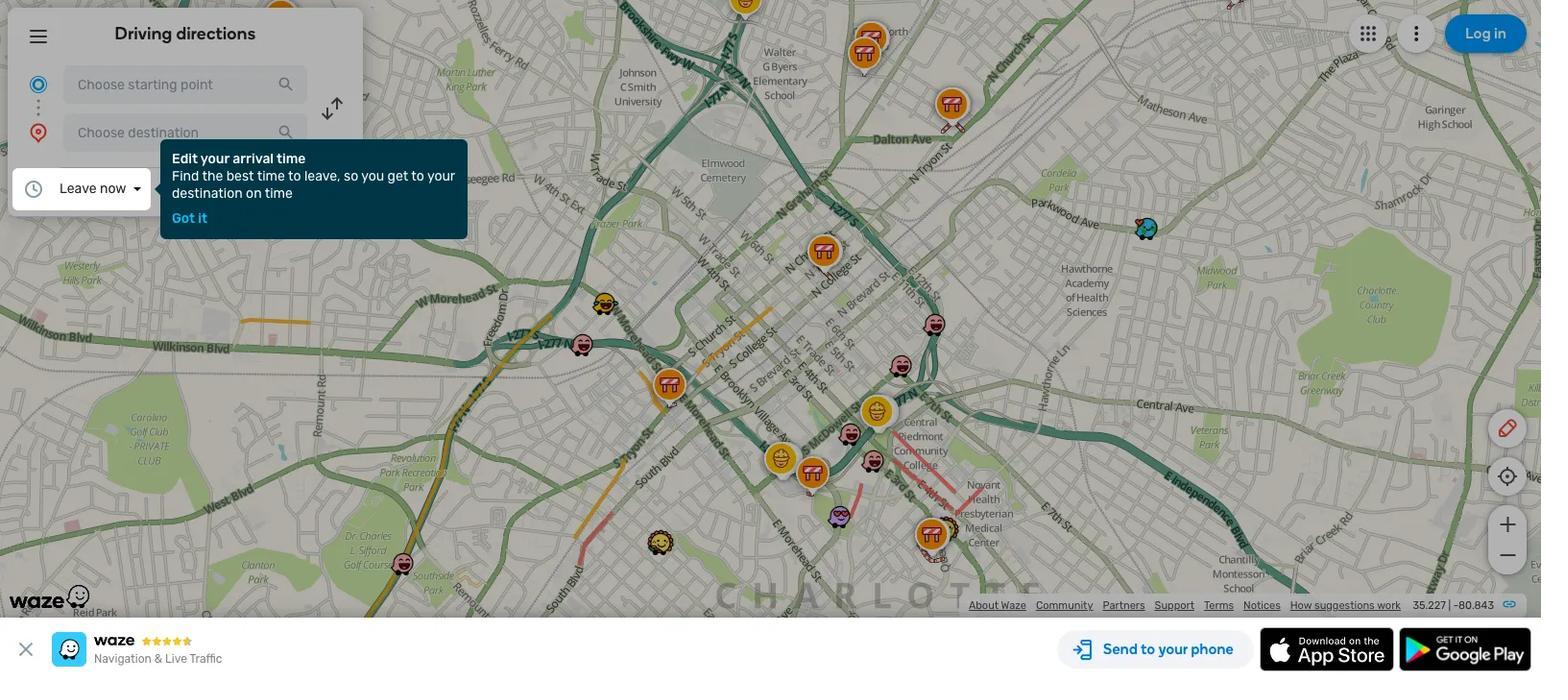 Task type: vqa. For each thing, say whether or not it's contained in the screenshot.
32.745 at the right of page
no



Task type: describe. For each thing, give the bounding box(es) containing it.
find
[[172, 168, 199, 184]]

1 to from the left
[[288, 168, 301, 184]]

driving directions
[[115, 23, 256, 44]]

how
[[1291, 599, 1312, 612]]

-
[[1454, 599, 1459, 612]]

current location image
[[27, 73, 50, 96]]

location image
[[27, 121, 50, 144]]

so
[[344, 168, 358, 184]]

got it button
[[172, 210, 207, 227]]

you
[[361, 168, 384, 184]]

about
[[969, 599, 999, 612]]

edit your arrival time find the best time to leave, so you get to your destination on time got it
[[172, 151, 455, 227]]

community link
[[1036, 599, 1094, 612]]

partners link
[[1103, 599, 1146, 612]]

notices link
[[1244, 599, 1281, 612]]

destination
[[172, 185, 243, 202]]

about waze community partners support terms notices how suggestions work
[[969, 599, 1401, 612]]

2 to from the left
[[411, 168, 424, 184]]

about waze link
[[969, 599, 1027, 612]]

how suggestions work link
[[1291, 599, 1401, 612]]

link image
[[1502, 596, 1518, 612]]

got
[[172, 210, 195, 227]]

notices
[[1244, 599, 1281, 612]]

0 vertical spatial time
[[277, 151, 306, 167]]

it
[[198, 210, 207, 227]]

leave
[[60, 181, 97, 197]]

partners
[[1103, 599, 1146, 612]]

arrival
[[233, 151, 274, 167]]

0 horizontal spatial your
[[201, 151, 230, 167]]

|
[[1449, 599, 1451, 612]]

work
[[1378, 599, 1401, 612]]

driving
[[115, 23, 172, 44]]

zoom in image
[[1496, 513, 1520, 536]]

35.227 | -80.843
[[1413, 599, 1495, 612]]

community
[[1036, 599, 1094, 612]]

x image
[[14, 638, 37, 661]]



Task type: locate. For each thing, give the bounding box(es) containing it.
your up the
[[201, 151, 230, 167]]

time up leave,
[[277, 151, 306, 167]]

support link
[[1155, 599, 1195, 612]]

suggestions
[[1315, 599, 1375, 612]]

Choose starting point text field
[[63, 65, 307, 104]]

1 vertical spatial time
[[257, 168, 285, 184]]

live
[[165, 652, 187, 666]]

your
[[201, 151, 230, 167], [427, 168, 455, 184]]

zoom out image
[[1496, 544, 1520, 567]]

terms
[[1204, 599, 1234, 612]]

&
[[154, 652, 162, 666]]

1 horizontal spatial to
[[411, 168, 424, 184]]

support
[[1155, 599, 1195, 612]]

0 horizontal spatial to
[[288, 168, 301, 184]]

80.843
[[1459, 599, 1495, 612]]

navigation
[[94, 652, 152, 666]]

to left leave,
[[288, 168, 301, 184]]

2 vertical spatial time
[[265, 185, 293, 202]]

leave now
[[60, 181, 126, 197]]

terms link
[[1204, 599, 1234, 612]]

get
[[388, 168, 408, 184]]

navigation & live traffic
[[94, 652, 222, 666]]

to right get
[[411, 168, 424, 184]]

clock image
[[22, 178, 45, 201]]

1 vertical spatial your
[[427, 168, 455, 184]]

leave,
[[304, 168, 341, 184]]

to
[[288, 168, 301, 184], [411, 168, 424, 184]]

on
[[246, 185, 262, 202]]

traffic
[[190, 652, 222, 666]]

time up the on
[[257, 168, 285, 184]]

1 horizontal spatial your
[[427, 168, 455, 184]]

time right the on
[[265, 185, 293, 202]]

pencil image
[[1497, 417, 1520, 440]]

Choose destination text field
[[63, 113, 307, 152]]

waze
[[1001, 599, 1027, 612]]

now
[[100, 181, 126, 197]]

0 vertical spatial your
[[201, 151, 230, 167]]

your right get
[[427, 168, 455, 184]]

the
[[202, 168, 223, 184]]

edit
[[172, 151, 198, 167]]

best
[[226, 168, 254, 184]]

time
[[277, 151, 306, 167], [257, 168, 285, 184], [265, 185, 293, 202]]

directions
[[176, 23, 256, 44]]

35.227
[[1413, 599, 1446, 612]]



